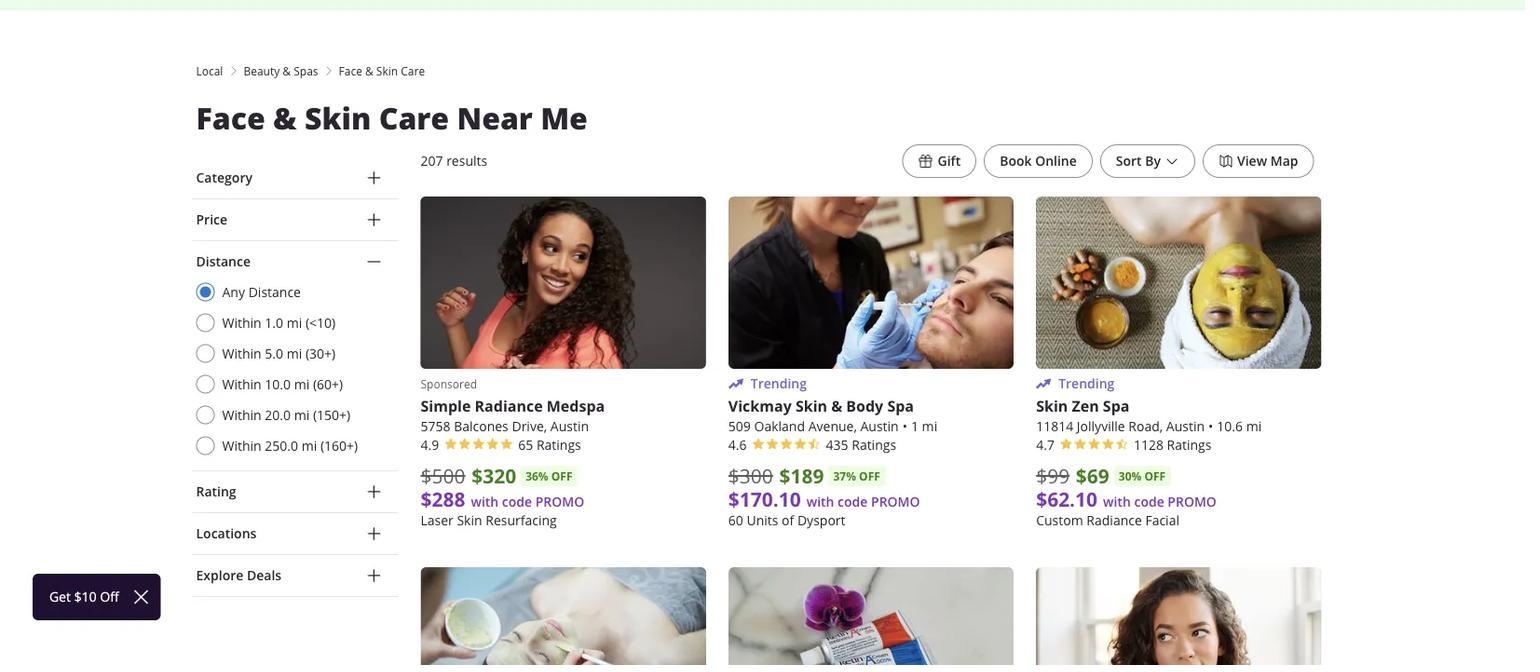 Task type: vqa. For each thing, say whether or not it's contained in the screenshot.
thumbnail 3 option
no



Task type: locate. For each thing, give the bounding box(es) containing it.
207 results
[[421, 152, 488, 170]]

within 1.0 mi (<10)
[[222, 314, 336, 331]]

$170.10
[[729, 486, 801, 513]]

off right the 37%
[[859, 469, 881, 484]]

0 horizontal spatial with
[[471, 494, 499, 511]]

2 code from the left
[[838, 494, 868, 511]]

within left 5.0
[[222, 345, 262, 362]]

resurfacing
[[486, 512, 557, 530]]

care
[[401, 63, 425, 78], [379, 98, 449, 138]]

1 horizontal spatial radiance
[[1087, 512, 1142, 530]]

austin inside vickmay skin & body spa 509 oakland avenue, austin • 1 mi
[[861, 418, 899, 435]]

& up avenue,
[[832, 396, 843, 417]]

off right 36%
[[552, 469, 573, 484]]

36%
[[526, 469, 549, 484]]

within for within 20.0 mi (150+)
[[222, 406, 262, 424]]

2 austin from the left
[[861, 418, 899, 435]]

mi
[[287, 314, 302, 331], [287, 345, 302, 362], [294, 376, 310, 393], [294, 406, 310, 424], [922, 418, 938, 435], [1247, 418, 1262, 435], [302, 437, 317, 454]]

0 horizontal spatial ratings
[[537, 437, 581, 454]]

locations button
[[192, 514, 398, 555]]

with inside $99 $69 30% off $62.10 with code promo custom radiance facial
[[1104, 494, 1131, 511]]

skin inside skin zen spa 11814 jollyville road, austin • 10.6 mi
[[1037, 396, 1068, 417]]

radiance down '30%'
[[1087, 512, 1142, 530]]

mi right 1.0
[[287, 314, 302, 331]]

2 horizontal spatial ratings
[[1167, 437, 1212, 454]]

mi right 5.0
[[287, 345, 302, 362]]

skin right laser
[[457, 512, 482, 530]]

face & skin care near me
[[196, 98, 588, 138]]

• left 10.6 at the bottom of the page
[[1209, 418, 1214, 435]]

1 promo from the left
[[536, 494, 585, 511]]

0 horizontal spatial off
[[552, 469, 573, 484]]

4.6
[[729, 437, 747, 454]]

skin inside vickmay skin & body spa 509 oakland avenue, austin • 1 mi
[[796, 396, 828, 417]]

map
[[1271, 152, 1299, 170]]

code for $69
[[1135, 494, 1165, 511]]

promo for $320
[[536, 494, 585, 511]]

0 vertical spatial distance
[[196, 253, 251, 270]]

spa up 1
[[888, 396, 914, 417]]

mi right 250.0
[[302, 437, 317, 454]]

1 horizontal spatial code
[[838, 494, 868, 511]]

skin
[[376, 63, 398, 78], [305, 98, 371, 138], [796, 396, 828, 417], [1037, 396, 1068, 417], [457, 512, 482, 530]]

1 austin from the left
[[551, 418, 589, 435]]

$300 $189 37% off $170.10 with code promo 60 units of dysport
[[729, 462, 920, 530]]

2 horizontal spatial austin
[[1167, 418, 1205, 435]]

code inside $300 $189 37% off $170.10 with code promo 60 units of dysport
[[838, 494, 868, 511]]

& up face & skin care near me
[[365, 63, 374, 78]]

1 trending from the left
[[751, 375, 807, 393]]

5 within from the top
[[222, 437, 262, 454]]

category button
[[192, 158, 398, 199]]

promo down "435 ratings"
[[871, 494, 920, 511]]

0 horizontal spatial spa
[[888, 396, 914, 417]]

435 ratings
[[826, 437, 897, 454]]

2 horizontal spatial with
[[1104, 494, 1131, 511]]

with down '30%'
[[1104, 494, 1131, 511]]

trending up vickmay
[[751, 375, 807, 393]]

within 20.0 mi (150+)
[[222, 406, 351, 424]]

1 horizontal spatial with
[[807, 494, 835, 511]]

0 horizontal spatial promo
[[536, 494, 585, 511]]

2 within from the top
[[222, 345, 262, 362]]

&
[[283, 63, 291, 78], [365, 63, 374, 78], [273, 98, 297, 138], [832, 396, 843, 417]]

skin up face & skin care near me
[[376, 63, 398, 78]]

0 vertical spatial face
[[339, 63, 362, 78]]

promo up facial
[[1168, 494, 1217, 511]]

skin down spas
[[305, 98, 371, 138]]

face right spas
[[339, 63, 362, 78]]

off inside $300 $189 37% off $170.10 with code promo 60 units of dysport
[[859, 469, 881, 484]]

code inside $99 $69 30% off $62.10 with code promo custom radiance facial
[[1135, 494, 1165, 511]]

1 ratings from the left
[[537, 437, 581, 454]]

within left 250.0
[[222, 437, 262, 454]]

distance up 1.0
[[249, 283, 301, 301]]

skin inside $500 $320 36% off $288 with code promo laser skin resurfacing
[[457, 512, 482, 530]]

1 horizontal spatial off
[[859, 469, 881, 484]]

jollyville
[[1077, 418, 1126, 435]]

within left 20.0
[[222, 406, 262, 424]]

3 with from the left
[[1104, 494, 1131, 511]]

code inside $500 $320 36% off $288 with code promo laser skin resurfacing
[[502, 494, 532, 511]]

mi inside vickmay skin & body spa 509 oakland avenue, austin • 1 mi
[[922, 418, 938, 435]]

local
[[196, 63, 223, 78]]

price button
[[192, 199, 398, 240]]

skin up avenue,
[[796, 396, 828, 417]]

with up dysport
[[807, 494, 835, 511]]

mi right 20.0
[[294, 406, 310, 424]]

laser
[[421, 512, 454, 530]]

with inside $500 $320 36% off $288 with code promo laser skin resurfacing
[[471, 494, 499, 511]]

austin
[[551, 418, 589, 435], [861, 418, 899, 435], [1167, 418, 1205, 435]]

skin up 11814
[[1037, 396, 1068, 417]]

care up face & skin care near me
[[401, 63, 425, 78]]

drive,
[[512, 418, 547, 435]]

radiance up drive,
[[475, 396, 543, 417]]

distance list
[[196, 282, 398, 456]]

within 5.0 mi (30+)
[[222, 345, 336, 362]]

60
[[729, 512, 744, 530]]

with for $69
[[1104, 494, 1131, 511]]

1 horizontal spatial spa
[[1103, 396, 1130, 417]]

book
[[1000, 152, 1032, 170]]

1 • from the left
[[903, 418, 908, 435]]

3 austin from the left
[[1167, 418, 1205, 435]]

0 horizontal spatial radiance
[[475, 396, 543, 417]]

ratings
[[537, 437, 581, 454], [852, 437, 897, 454], [1167, 437, 1212, 454]]

1128 ratings
[[1134, 437, 1212, 454]]

& for beauty & spas
[[283, 63, 291, 78]]

(30+)
[[306, 345, 336, 362]]

simple
[[421, 396, 471, 417]]

austin down body
[[861, 418, 899, 435]]

trending up zen
[[1059, 375, 1115, 393]]

within left "10.0" on the left bottom
[[222, 376, 262, 393]]

3 ratings from the left
[[1167, 437, 1212, 454]]

face inside breadcrumbs element
[[339, 63, 362, 78]]

1 off from the left
[[552, 469, 573, 484]]

breadcrumbs element
[[192, 62, 1333, 79]]

3 code from the left
[[1135, 494, 1165, 511]]

2 spa from the left
[[1103, 396, 1130, 417]]

(<10)
[[306, 314, 336, 331]]

$288
[[421, 486, 465, 513]]

ratings right 435
[[852, 437, 897, 454]]

2 off from the left
[[859, 469, 881, 484]]

within
[[222, 314, 262, 331], [222, 345, 262, 362], [222, 376, 262, 393], [222, 406, 262, 424], [222, 437, 262, 454]]

4 within from the top
[[222, 406, 262, 424]]

2 promo from the left
[[871, 494, 920, 511]]

1 vertical spatial care
[[379, 98, 449, 138]]

promo
[[536, 494, 585, 511], [871, 494, 920, 511], [1168, 494, 1217, 511]]

0 horizontal spatial face
[[196, 98, 265, 138]]

3 off from the left
[[1145, 469, 1166, 484]]

0 vertical spatial care
[[401, 63, 425, 78]]

austin inside skin zen spa 11814 jollyville road, austin • 10.6 mi
[[1167, 418, 1205, 435]]

view map
[[1238, 152, 1299, 170]]

1 code from the left
[[502, 494, 532, 511]]

code
[[502, 494, 532, 511], [838, 494, 868, 511], [1135, 494, 1165, 511]]

ratings right "65"
[[537, 437, 581, 454]]

1 horizontal spatial •
[[1209, 418, 1214, 435]]

0 horizontal spatial •
[[903, 418, 908, 435]]

austin up the 1128 ratings
[[1167, 418, 1205, 435]]

promo down 36%
[[536, 494, 585, 511]]

view map button
[[1203, 144, 1315, 178]]

mi for (30+)
[[287, 345, 302, 362]]

mi for (160+)
[[302, 437, 317, 454]]

distance
[[196, 253, 251, 270], [249, 283, 301, 301]]

rating
[[196, 483, 236, 500]]

face down local at left
[[196, 98, 265, 138]]

promo inside $99 $69 30% off $62.10 with code promo custom radiance facial
[[1168, 494, 1217, 511]]

promo inside $500 $320 36% off $288 with code promo laser skin resurfacing
[[536, 494, 585, 511]]

oakland
[[754, 418, 805, 435]]

mi right "10.0" on the left bottom
[[294, 376, 310, 393]]

$320
[[472, 462, 516, 489]]

off
[[552, 469, 573, 484], [859, 469, 881, 484], [1145, 469, 1166, 484]]

1 spa from the left
[[888, 396, 914, 417]]

1 horizontal spatial face
[[339, 63, 362, 78]]

& left spas
[[283, 63, 291, 78]]

0 vertical spatial radiance
[[475, 396, 543, 417]]

1 vertical spatial face
[[196, 98, 265, 138]]

1 horizontal spatial ratings
[[852, 437, 897, 454]]

2 horizontal spatial promo
[[1168, 494, 1217, 511]]

2 • from the left
[[1209, 418, 1214, 435]]

1 horizontal spatial trending
[[1059, 375, 1115, 393]]

within down any
[[222, 314, 262, 331]]

3 promo from the left
[[1168, 494, 1217, 511]]

1 with from the left
[[471, 494, 499, 511]]

2 ratings from the left
[[852, 437, 897, 454]]

code up facial
[[1135, 494, 1165, 511]]

2 trending from the left
[[1059, 375, 1115, 393]]

• left 1
[[903, 418, 908, 435]]

(160+)
[[321, 437, 358, 454]]

1 horizontal spatial promo
[[871, 494, 920, 511]]

5.0
[[265, 345, 283, 362]]

promo inside $300 $189 37% off $170.10 with code promo 60 units of dysport
[[871, 494, 920, 511]]

code down the 37%
[[838, 494, 868, 511]]

off inside $99 $69 30% off $62.10 with code promo custom radiance facial
[[1145, 469, 1166, 484]]

4.9
[[421, 437, 439, 454]]

20.0
[[265, 406, 291, 424]]

radiance inside $99 $69 30% off $62.10 with code promo custom radiance facial
[[1087, 512, 1142, 530]]

explore
[[196, 567, 244, 584]]

off right '30%'
[[1145, 469, 1166, 484]]

1 vertical spatial distance
[[249, 283, 301, 301]]

ratings right 1128
[[1167, 437, 1212, 454]]

0 horizontal spatial trending
[[751, 375, 807, 393]]

1 vertical spatial radiance
[[1087, 512, 1142, 530]]

gift
[[938, 152, 961, 170]]

austin down medspa
[[551, 418, 589, 435]]

& down beauty & spas link
[[273, 98, 297, 138]]

with
[[471, 494, 499, 511], [807, 494, 835, 511], [1104, 494, 1131, 511]]

with inside $300 $189 37% off $170.10 with code promo 60 units of dysport
[[807, 494, 835, 511]]

code up resurfacing
[[502, 494, 532, 511]]

3 within from the top
[[222, 376, 262, 393]]

& inside vickmay skin & body spa 509 oakland avenue, austin • 1 mi
[[832, 396, 843, 417]]

2 horizontal spatial code
[[1135, 494, 1165, 511]]

•
[[903, 418, 908, 435], [1209, 418, 1214, 435]]

with down the $320 on the bottom left
[[471, 494, 499, 511]]

care for face & skin care near me
[[379, 98, 449, 138]]

off inside $500 $320 36% off $288 with code promo laser skin resurfacing
[[552, 469, 573, 484]]

spa
[[888, 396, 914, 417], [1103, 396, 1130, 417]]

mi right 10.6 at the bottom of the page
[[1247, 418, 1262, 435]]

mi right 1
[[922, 418, 938, 435]]

care up 207
[[379, 98, 449, 138]]

30%
[[1119, 469, 1142, 484]]

0 horizontal spatial austin
[[551, 418, 589, 435]]

within for within 10.0 mi (60+)
[[222, 376, 262, 393]]

1
[[911, 418, 919, 435]]

trending
[[751, 375, 807, 393], [1059, 375, 1115, 393]]

1 within from the top
[[222, 314, 262, 331]]

distance up any
[[196, 253, 251, 270]]

2 with from the left
[[807, 494, 835, 511]]

1 horizontal spatial austin
[[861, 418, 899, 435]]

explore deals
[[196, 567, 282, 584]]

0 horizontal spatial code
[[502, 494, 532, 511]]

spas
[[294, 63, 318, 78]]

spa up jollyville
[[1103, 396, 1130, 417]]

care inside breadcrumbs element
[[401, 63, 425, 78]]

(60+)
[[313, 376, 343, 393]]

$99 $69 30% off $62.10 with code promo custom radiance facial
[[1037, 462, 1217, 530]]

2 horizontal spatial off
[[1145, 469, 1166, 484]]

distance button
[[192, 241, 398, 282]]



Task type: describe. For each thing, give the bounding box(es) containing it.
$62.10
[[1037, 486, 1098, 513]]

ratings for $320
[[537, 437, 581, 454]]

austin inside sponsored simple radiance medspa 5758 balcones drive, austin
[[551, 418, 589, 435]]

face for face & skin care near me
[[196, 98, 265, 138]]

within 10.0 mi (60+)
[[222, 376, 343, 393]]

by
[[1146, 152, 1161, 170]]

within for within 250.0 mi (160+)
[[222, 437, 262, 454]]

skin inside breadcrumbs element
[[376, 63, 398, 78]]

• inside skin zen spa 11814 jollyville road, austin • 10.6 mi
[[1209, 418, 1214, 435]]

local link
[[196, 62, 223, 79]]

zen
[[1072, 396, 1099, 417]]

37%
[[834, 469, 856, 484]]

rating button
[[192, 472, 398, 513]]

body
[[847, 396, 884, 417]]

& for face & skin care
[[365, 63, 374, 78]]

medspa
[[547, 396, 605, 417]]

facial
[[1146, 512, 1180, 530]]

1.0
[[265, 314, 283, 331]]

deals
[[247, 567, 282, 584]]

me
[[541, 98, 588, 138]]

11814
[[1037, 418, 1074, 435]]

509
[[729, 418, 751, 435]]

trending for $189
[[751, 375, 807, 393]]

balcones
[[454, 418, 509, 435]]

250.0
[[265, 437, 298, 454]]

sort by
[[1116, 152, 1161, 170]]

skin zen spa 11814 jollyville road, austin • 10.6 mi
[[1037, 396, 1262, 435]]

$99
[[1037, 463, 1070, 489]]

promo for $189
[[871, 494, 920, 511]]

$500
[[421, 463, 466, 489]]

face & skin care
[[339, 63, 425, 78]]

mi inside skin zen spa 11814 jollyville road, austin • 10.6 mi
[[1247, 418, 1262, 435]]

off for $189
[[859, 469, 881, 484]]

promo for $69
[[1168, 494, 1217, 511]]

5758
[[421, 418, 451, 435]]

sponsored
[[421, 377, 477, 392]]

beauty & spas
[[244, 63, 318, 78]]

vickmay skin & body spa 509 oakland avenue, austin • 1 mi
[[729, 396, 938, 435]]

distance inside list
[[249, 283, 301, 301]]

beauty & spas link
[[244, 62, 318, 79]]

spa inside skin zen spa 11814 jollyville road, austin • 10.6 mi
[[1103, 396, 1130, 417]]

1128
[[1134, 437, 1164, 454]]

10.0
[[265, 376, 291, 393]]

65 ratings
[[518, 437, 581, 454]]

units
[[747, 512, 779, 530]]

mi for (<10)
[[287, 314, 302, 331]]

of
[[782, 512, 794, 530]]

locations
[[196, 525, 257, 542]]

any distance
[[222, 283, 301, 301]]

• inside vickmay skin & body spa 509 oakland avenue, austin • 1 mi
[[903, 418, 908, 435]]

off for $320
[[552, 469, 573, 484]]

65
[[518, 437, 533, 454]]

& for face & skin care near me
[[273, 98, 297, 138]]

dysport
[[798, 512, 846, 530]]

book online button
[[984, 144, 1093, 178]]

mi for (60+)
[[294, 376, 310, 393]]

sort
[[1116, 152, 1142, 170]]

explore deals button
[[192, 555, 398, 596]]

gift button
[[903, 144, 977, 178]]

spa inside vickmay skin & body spa 509 oakland avenue, austin • 1 mi
[[888, 396, 914, 417]]

ratings for $69
[[1167, 437, 1212, 454]]

distance inside dropdown button
[[196, 253, 251, 270]]

beauty
[[244, 63, 280, 78]]

within for within 1.0 mi (<10)
[[222, 314, 262, 331]]

sort by button
[[1101, 144, 1196, 178]]

price
[[196, 211, 227, 228]]

custom
[[1037, 512, 1084, 530]]

results
[[447, 152, 488, 170]]

(150+)
[[313, 406, 351, 424]]

$300
[[729, 463, 773, 489]]

online
[[1036, 152, 1077, 170]]

code for $320
[[502, 494, 532, 511]]

vickmay
[[729, 396, 792, 417]]

avenue,
[[809, 418, 857, 435]]

near
[[457, 98, 533, 138]]

trending for $69
[[1059, 375, 1115, 393]]

book online
[[1000, 152, 1077, 170]]

view
[[1238, 152, 1268, 170]]

ratings for $189
[[852, 437, 897, 454]]

sponsored simple radiance medspa 5758 balcones drive, austin
[[421, 377, 605, 435]]

category
[[196, 169, 253, 186]]

mi for (150+)
[[294, 406, 310, 424]]

any
[[222, 283, 245, 301]]

radiance inside sponsored simple radiance medspa 5758 balcones drive, austin
[[475, 396, 543, 417]]

within for within 5.0 mi (30+)
[[222, 345, 262, 362]]

$69
[[1076, 462, 1110, 489]]

with for $189
[[807, 494, 835, 511]]

off for $69
[[1145, 469, 1166, 484]]

care for face & skin care
[[401, 63, 425, 78]]

10.6
[[1217, 418, 1243, 435]]

$500 $320 36% off $288 with code promo laser skin resurfacing
[[421, 462, 585, 530]]

with for $320
[[471, 494, 499, 511]]

face for face & skin care
[[339, 63, 362, 78]]

code for $189
[[838, 494, 868, 511]]

4.7
[[1037, 437, 1055, 454]]

road,
[[1129, 418, 1163, 435]]

435
[[826, 437, 849, 454]]

207
[[421, 152, 443, 170]]

within 250.0 mi (160+)
[[222, 437, 358, 454]]

$189
[[780, 462, 824, 489]]



